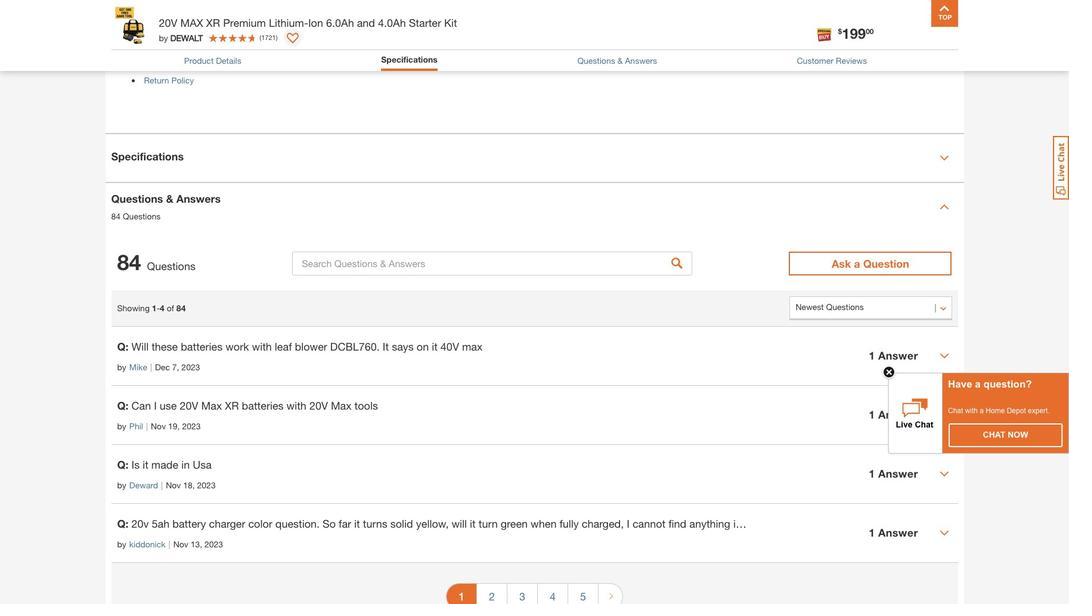 Task type: vqa. For each thing, say whether or not it's contained in the screenshot.
. in the top of the page
no



Task type: locate. For each thing, give the bounding box(es) containing it.
programs
[[352, 54, 388, 65]]

xr inside the questions element
[[225, 399, 239, 412]]

i
[[154, 399, 157, 412], [627, 517, 630, 530]]

4 answer from the top
[[879, 526, 919, 539]]

2023 for made
[[197, 480, 216, 490]]

a inside button
[[855, 257, 861, 270]]

& inside questions & answers 84 questions
[[166, 192, 174, 205]]

20v
[[132, 517, 149, 530]]

1 horizontal spatial xr
[[225, 399, 239, 412]]

2023 for battery
[[205, 539, 223, 549]]

questions & answers
[[578, 55, 658, 66]]

0 horizontal spatial on
[[262, 54, 271, 65]]

$
[[839, 27, 843, 36]]

in left usa
[[182, 458, 190, 471]]

1 horizontal spatial (1)
[[265, 12, 274, 23]]

navigation
[[446, 575, 624, 604]]

2 answer from the top
[[879, 408, 919, 421]]

1 horizontal spatial 20v
[[180, 399, 198, 412]]

1 horizontal spatial max
[[331, 399, 352, 412]]

3 q: from the top
[[117, 458, 129, 471]]

0 horizontal spatial (1)
[[190, 12, 199, 23]]

ask a question
[[832, 257, 910, 270]]

1 answer from the top
[[879, 349, 919, 362]]

$ 199 00
[[839, 25, 874, 42]]

4
[[160, 303, 165, 313], [550, 590, 556, 603]]

1 vertical spatial xr
[[225, 399, 239, 412]]

2 q: from the top
[[117, 399, 129, 412]]

0 horizontal spatial battery,
[[235, 12, 263, 23]]

| right phil button
[[146, 421, 148, 431]]

yellow,
[[416, 517, 449, 530]]

3
[[520, 590, 526, 603]]

1 vertical spatial in
[[804, 517, 812, 530]]

starter
[[409, 16, 442, 29]]

0 vertical spatial 4
[[160, 303, 165, 313]]

work
[[226, 340, 249, 353]]

product details button
[[184, 54, 241, 67], [184, 54, 241, 67]]

xr up the tools
[[206, 16, 220, 29]]

1 caret image from the top
[[940, 351, 950, 361]]

0 horizontal spatial &
[[166, 192, 174, 205]]

0 vertical spatial a
[[855, 257, 861, 270]]

question
[[864, 257, 910, 270]]

19,
[[168, 421, 180, 431]]

1 vertical spatial charger
[[209, 517, 245, 530]]

1 answer
[[869, 349, 919, 362], [869, 408, 919, 421], [869, 467, 919, 480], [869, 526, 919, 539]]

specifications up questions & answers 84 questions
[[111, 150, 184, 163]]

phil
[[129, 421, 143, 431]]

answer
[[879, 349, 919, 362], [879, 408, 919, 421], [879, 467, 919, 480], [879, 526, 919, 539]]

1 (1) from the left
[[190, 12, 199, 23]]

7,
[[172, 362, 179, 372]]

shop all dewalt tools
[[144, 33, 225, 44]]

says
[[392, 340, 414, 353]]

0 vertical spatial batteries
[[181, 340, 223, 353]]

it left 40v
[[432, 340, 438, 353]]

this
[[783, 517, 801, 530]]

1 horizontal spatial answers
[[625, 55, 658, 66]]

1 answer for solid
[[869, 526, 919, 539]]

green
[[501, 517, 528, 530]]

1 horizontal spatial &
[[618, 55, 623, 66]]

kit right bag
[[445, 16, 457, 29]]

0 vertical spatial caret image
[[940, 351, 950, 361]]

by phil | nov 19, 2023
[[117, 421, 201, 431]]

charger left color
[[209, 517, 245, 530]]

tools
[[206, 33, 225, 44]]

( 1721 )
[[260, 33, 278, 41]]

and left the 4.0ah
[[357, 16, 375, 29]]

| for these
[[150, 362, 152, 372]]

(1) up ( 1721 ) on the left of the page
[[265, 12, 274, 23]]

0 horizontal spatial i
[[154, 399, 157, 412]]

caret image
[[940, 153, 950, 163], [940, 202, 950, 212], [940, 469, 950, 479]]

0 vertical spatial &
[[618, 55, 623, 66]]

q: left 'is'
[[117, 458, 129, 471]]

0 vertical spatial in
[[182, 458, 190, 471]]

20v left tools
[[310, 399, 328, 412]]

2 caret image from the top
[[940, 528, 950, 538]]

with down q: will these batteries work with leaf blower dcbl760. it says on it 40v max
[[287, 399, 307, 412]]

q: for q: is it made in usa
[[117, 458, 129, 471]]

2 caret image from the top
[[940, 202, 950, 212]]

q: for q: 20v 5ah battery charger color question. so far it turns solid yellow, will it turn green when fully charged, i cannot find anything indicating this in the user manual
[[117, 517, 129, 530]]

by for will
[[117, 362, 126, 372]]

have
[[949, 379, 973, 390]]

top button
[[932, 0, 959, 27]]

1 q: from the top
[[117, 340, 129, 353]]

q:
[[117, 340, 129, 353], [117, 399, 129, 412], [117, 458, 129, 471], [117, 517, 129, 530]]

| right kiddonick "button"
[[169, 539, 170, 549]]

4.0ah
[[378, 16, 406, 29]]

| for it
[[161, 480, 163, 490]]

answers
[[625, 55, 658, 66], [177, 192, 221, 205]]

1 1 answer from the top
[[869, 349, 919, 362]]

)
[[276, 33, 278, 41]]

| left dec
[[150, 362, 152, 372]]

1 vertical spatial a
[[976, 379, 981, 390]]

max
[[181, 16, 203, 29]]

max right use
[[201, 399, 222, 412]]

1 horizontal spatial battery,
[[310, 12, 338, 23]]

0 vertical spatial caret image
[[940, 153, 950, 163]]

questions & answers 84 questions
[[111, 192, 221, 221]]

i left use
[[154, 399, 157, 412]]

2023 right 18,
[[197, 480, 216, 490]]

0 horizontal spatial specifications
[[111, 150, 184, 163]]

2023 right 19,
[[182, 421, 201, 431]]

anything
[[690, 517, 731, 530]]

1 horizontal spatial specifications
[[381, 54, 438, 64]]

on down ( 1721 ) on the left of the page
[[262, 54, 271, 65]]

by
[[159, 33, 168, 43], [117, 362, 126, 372], [117, 421, 126, 431], [117, 480, 126, 490], [117, 539, 126, 549]]

| right deward
[[161, 480, 163, 490]]

1 horizontal spatial batteries
[[242, 399, 284, 412]]

3 caret image from the top
[[940, 469, 950, 479]]

a right ask
[[855, 257, 861, 270]]

1 vertical spatial &
[[166, 192, 174, 205]]

1 vertical spatial caret image
[[940, 202, 950, 212]]

1 vertical spatial nov
[[166, 480, 181, 490]]

will
[[132, 340, 149, 353]]

by deward | nov 18, 2023
[[117, 480, 216, 490]]

specifications button
[[381, 53, 438, 68], [381, 53, 438, 66], [105, 134, 965, 182]]

0 horizontal spatial max
[[201, 399, 222, 412]]

display image
[[287, 33, 299, 45]]

questions
[[578, 55, 616, 66], [111, 192, 163, 205], [123, 211, 161, 221], [147, 259, 196, 272]]

1 horizontal spatial in
[[804, 517, 812, 530]]

battery, left the dcb115
[[310, 12, 338, 23]]

0 vertical spatial specifications
[[381, 54, 438, 64]]

with left the leaf
[[252, 340, 272, 353]]

battery,
[[235, 12, 263, 23], [310, 12, 338, 23]]

1 vertical spatial 4
[[550, 590, 556, 603]]

2 vertical spatial caret image
[[940, 469, 950, 479]]

dewalt
[[178, 33, 203, 44]]

product image image
[[114, 6, 153, 45]]

20v right use
[[180, 399, 198, 412]]

0 vertical spatial answers
[[625, 55, 658, 66]]

2 vertical spatial nov
[[173, 539, 188, 549]]

nov for use
[[151, 421, 166, 431]]

1 vertical spatial caret image
[[940, 528, 950, 538]]

deward
[[129, 480, 158, 490]]

nov for battery
[[173, 539, 188, 549]]

q: for q: will these batteries work with leaf blower dcbl760. it says on it 40v max
[[117, 340, 129, 353]]

2023
[[182, 362, 200, 372], [182, 421, 201, 431], [197, 480, 216, 490], [205, 539, 223, 549]]

2023 right 13,
[[205, 539, 223, 549]]

specifications down starter
[[381, 54, 438, 64]]

max left tools
[[331, 399, 352, 412]]

5
[[581, 590, 587, 603]]

4 left 5
[[550, 590, 556, 603]]

live chat image
[[1054, 136, 1070, 200]]

a right "have"
[[976, 379, 981, 390]]

premium
[[223, 16, 266, 29]]

it
[[383, 340, 389, 353]]

nov left 13,
[[173, 539, 188, 549]]

on right says
[[417, 340, 429, 353]]

0 horizontal spatial xr
[[206, 16, 220, 29]]

1 horizontal spatial on
[[417, 340, 429, 353]]

a left home
[[981, 407, 985, 415]]

2 1 answer from the top
[[869, 408, 919, 421]]

0 vertical spatial charger
[[374, 12, 403, 23]]

4 q: from the top
[[117, 517, 129, 530]]

a for question
[[855, 257, 861, 270]]

4 left of
[[160, 303, 165, 313]]

18,
[[183, 480, 195, 490]]

-
[[157, 303, 160, 313]]

1 vertical spatial i
[[627, 517, 630, 530]]

made
[[151, 458, 179, 471]]

with right chat
[[966, 407, 979, 415]]

0 horizontal spatial batteries
[[181, 340, 223, 353]]

caret image for q: 20v 5ah battery charger color question. so far it turns solid yellow, will it turn green when fully charged, i cannot find anything indicating this in the user manual
[[940, 528, 950, 538]]

0 horizontal spatial in
[[182, 458, 190, 471]]

2 link
[[477, 584, 507, 604]]

nov for made
[[166, 480, 181, 490]]

return policy
[[144, 75, 194, 86]]

caret image for q: will these batteries work with leaf blower dcbl760. it says on it 40v max
[[940, 351, 950, 361]]

of
[[167, 303, 174, 313]]

battery, up (
[[235, 12, 263, 23]]

0 vertical spatial 84
[[111, 211, 121, 221]]

Search Questions & Answers text field
[[292, 252, 693, 275]]

2 battery, from the left
[[310, 12, 338, 23]]

reviews
[[836, 55, 868, 66]]

q: left will
[[117, 340, 129, 353]]

1 vertical spatial answers
[[177, 192, 221, 205]]

0 horizontal spatial 4
[[160, 303, 165, 313]]

and left bag
[[405, 12, 419, 23]]

caret image inside the questions element
[[940, 469, 950, 479]]

kit up shop
[[144, 12, 154, 23]]

0 horizontal spatial answers
[[177, 192, 221, 205]]

caret image
[[940, 351, 950, 361], [940, 528, 950, 538]]

answers inside questions & answers 84 questions
[[177, 192, 221, 205]]

1 vertical spatial 84
[[117, 249, 141, 275]]

and
[[405, 12, 419, 23], [357, 16, 375, 29]]

0 horizontal spatial charger
[[209, 517, 245, 530]]

1 horizontal spatial i
[[627, 517, 630, 530]]

1 vertical spatial on
[[417, 340, 429, 353]]

1
[[152, 303, 157, 313], [869, 349, 876, 362], [869, 408, 876, 421], [869, 467, 876, 480], [869, 526, 876, 539]]

(1) up the dewalt
[[190, 12, 199, 23]]

0 vertical spatial i
[[154, 399, 157, 412]]

blower
[[295, 340, 327, 353]]

mike
[[129, 362, 147, 372]]

product details
[[184, 55, 241, 66]]

shop all dewalt tools link
[[144, 33, 225, 44]]

nov left 18,
[[166, 480, 181, 490]]

caret image for 1 answer
[[940, 469, 950, 479]]

i left cannot on the right bottom of the page
[[627, 517, 630, 530]]

in left the
[[804, 517, 812, 530]]

answers for questions & answers 84 questions
[[177, 192, 221, 205]]

click
[[144, 54, 163, 65]]

1 max from the left
[[201, 399, 222, 412]]

q: left can at the left bottom of page
[[117, 399, 129, 412]]

find
[[669, 517, 687, 530]]

ask a question button
[[790, 252, 953, 275]]

0 vertical spatial nov
[[151, 421, 166, 431]]

1 horizontal spatial kit
[[445, 16, 457, 29]]

kiddonick button
[[129, 538, 166, 551]]

0 vertical spatial on
[[262, 54, 271, 65]]

3 1 answer from the top
[[869, 467, 919, 480]]

1 for on
[[869, 349, 876, 362]]

84 questions
[[117, 249, 196, 275]]

questions & answers button
[[578, 54, 658, 67], [578, 54, 658, 67]]

questions element
[[111, 326, 959, 563]]

expert.
[[1029, 407, 1051, 415]]

home
[[987, 407, 1006, 415]]

dcbl760.
[[330, 340, 380, 353]]

charger right the dcb115
[[374, 12, 403, 23]]

answer for tools
[[879, 408, 919, 421]]

xr down work
[[225, 399, 239, 412]]

20v up all
[[159, 16, 178, 29]]

2023 right 7, on the left bottom of page
[[182, 362, 200, 372]]

answer for on
[[879, 349, 919, 362]]

nov left 19,
[[151, 421, 166, 431]]

4 1 answer from the top
[[869, 526, 919, 539]]

q: left the 20v
[[117, 517, 129, 530]]

information
[[217, 54, 259, 65]]



Task type: describe. For each thing, give the bounding box(es) containing it.
now
[[1009, 430, 1029, 440]]

1 battery, from the left
[[235, 12, 263, 23]]

0 horizontal spatial kit
[[144, 12, 154, 23]]

lithium-
[[269, 16, 308, 29]]

shop
[[144, 33, 164, 44]]

2
[[489, 590, 495, 603]]

2 horizontal spatial 20v
[[310, 399, 328, 412]]

(
[[260, 33, 261, 41]]

fully
[[560, 517, 579, 530]]

more
[[196, 54, 215, 65]]

cannot
[[633, 517, 666, 530]]

return policy link
[[144, 75, 194, 86]]

kit includes (1) dcb204 battery, (1) dcb206 battery, dcb115 charger and bag
[[144, 12, 436, 23]]

question?
[[984, 379, 1033, 390]]

customer reviews
[[797, 55, 868, 66]]

have a question?
[[949, 379, 1033, 390]]

1 for solid
[[869, 526, 876, 539]]

chat now
[[984, 430, 1029, 440]]

solid
[[391, 517, 413, 530]]

indicating
[[734, 517, 780, 530]]

by kiddonick | nov 13, 2023
[[117, 539, 223, 549]]

0 horizontal spatial 20v
[[159, 16, 178, 29]]

84 inside questions & answers 84 questions
[[111, 211, 121, 221]]

2 vertical spatial a
[[981, 407, 985, 415]]

charger inside the questions element
[[209, 517, 245, 530]]

it right 'is'
[[143, 458, 148, 471]]

caret image for 84
[[940, 202, 950, 212]]

click here for more information on electronic recycling programs link
[[144, 54, 388, 65]]

by for is
[[117, 480, 126, 490]]

chat with a home depot expert.
[[949, 407, 1051, 415]]

chat now link
[[950, 424, 1063, 447]]

is
[[132, 458, 140, 471]]

2 vertical spatial 84
[[177, 303, 186, 313]]

6.0ah
[[326, 16, 354, 29]]

these
[[152, 340, 178, 353]]

by for can
[[117, 421, 126, 431]]

q: for q: can i use 20v max xr batteries with 20v max tools
[[117, 399, 129, 412]]

& for questions & answers
[[618, 55, 623, 66]]

q: 20v 5ah battery charger color question. so far it turns solid yellow, will it turn green when fully charged, i cannot find anything indicating this in the user manual
[[117, 517, 892, 530]]

electronic
[[273, 54, 310, 65]]

ask
[[832, 257, 852, 270]]

by dewalt
[[159, 33, 203, 43]]

5 link
[[569, 584, 598, 604]]

battery
[[173, 517, 206, 530]]

max
[[462, 340, 483, 353]]

1 horizontal spatial 4
[[550, 590, 556, 603]]

recycling
[[313, 54, 349, 65]]

40v
[[441, 340, 459, 353]]

deward button
[[129, 479, 158, 491]]

it right the far
[[354, 517, 360, 530]]

0 vertical spatial xr
[[206, 16, 220, 29]]

2 (1) from the left
[[265, 12, 274, 23]]

usa
[[193, 458, 212, 471]]

dcb204
[[201, 12, 233, 23]]

chat
[[949, 407, 964, 415]]

turns
[[363, 517, 388, 530]]

3 answer from the top
[[879, 467, 919, 480]]

answers for questions & answers
[[625, 55, 658, 66]]

user
[[833, 517, 854, 530]]

2023 for batteries
[[182, 362, 200, 372]]

when
[[531, 517, 557, 530]]

1 vertical spatial batteries
[[242, 399, 284, 412]]

q: can i use 20v max xr batteries with 20v max tools
[[117, 399, 378, 412]]

| for 5ah
[[169, 539, 170, 549]]

1 horizontal spatial with
[[287, 399, 307, 412]]

depot
[[1008, 407, 1027, 415]]

20v max xr premium lithium-ion 6.0ah and 4.0ah starter kit
[[159, 16, 457, 29]]

answer for solid
[[879, 526, 919, 539]]

5ah
[[152, 517, 170, 530]]

question.
[[275, 517, 320, 530]]

q: is it made in usa
[[117, 458, 212, 471]]

bag
[[421, 12, 436, 23]]

kiddonick
[[129, 539, 166, 549]]

a for question?
[[976, 379, 981, 390]]

dewalt
[[170, 33, 203, 43]]

tools
[[355, 399, 378, 412]]

showing
[[117, 303, 150, 313]]

1 answer for tools
[[869, 408, 919, 421]]

details
[[216, 55, 241, 66]]

4 link
[[538, 584, 568, 604]]

| for i
[[146, 421, 148, 431]]

2023 for use
[[182, 421, 201, 431]]

charged,
[[582, 517, 624, 530]]

2 max from the left
[[331, 399, 352, 412]]

navigation containing 2
[[446, 575, 624, 604]]

for
[[184, 54, 194, 65]]

by mike | dec 7, 2023
[[117, 362, 200, 372]]

1 vertical spatial specifications
[[111, 150, 184, 163]]

manual
[[857, 517, 892, 530]]

color
[[248, 517, 273, 530]]

1 horizontal spatial and
[[405, 12, 419, 23]]

all
[[166, 33, 175, 44]]

chat
[[984, 430, 1006, 440]]

mike button
[[129, 361, 147, 373]]

00
[[866, 27, 874, 36]]

dcb206
[[277, 12, 308, 23]]

ion
[[308, 16, 323, 29]]

0 horizontal spatial and
[[357, 16, 375, 29]]

by for 20v
[[117, 539, 126, 549]]

1721
[[261, 33, 276, 41]]

it right will
[[470, 517, 476, 530]]

& for questions & answers 84 questions
[[166, 192, 174, 205]]

the
[[815, 517, 830, 530]]

1 horizontal spatial charger
[[374, 12, 403, 23]]

1 for tools
[[869, 408, 876, 421]]

1 answer for on
[[869, 349, 919, 362]]

turn
[[479, 517, 498, 530]]

2 horizontal spatial with
[[966, 407, 979, 415]]

3 link
[[508, 584, 538, 604]]

dcb115
[[341, 12, 372, 23]]

0 horizontal spatial with
[[252, 340, 272, 353]]

questions inside the 84 questions
[[147, 259, 196, 272]]

13,
[[191, 539, 202, 549]]

1 caret image from the top
[[940, 153, 950, 163]]



